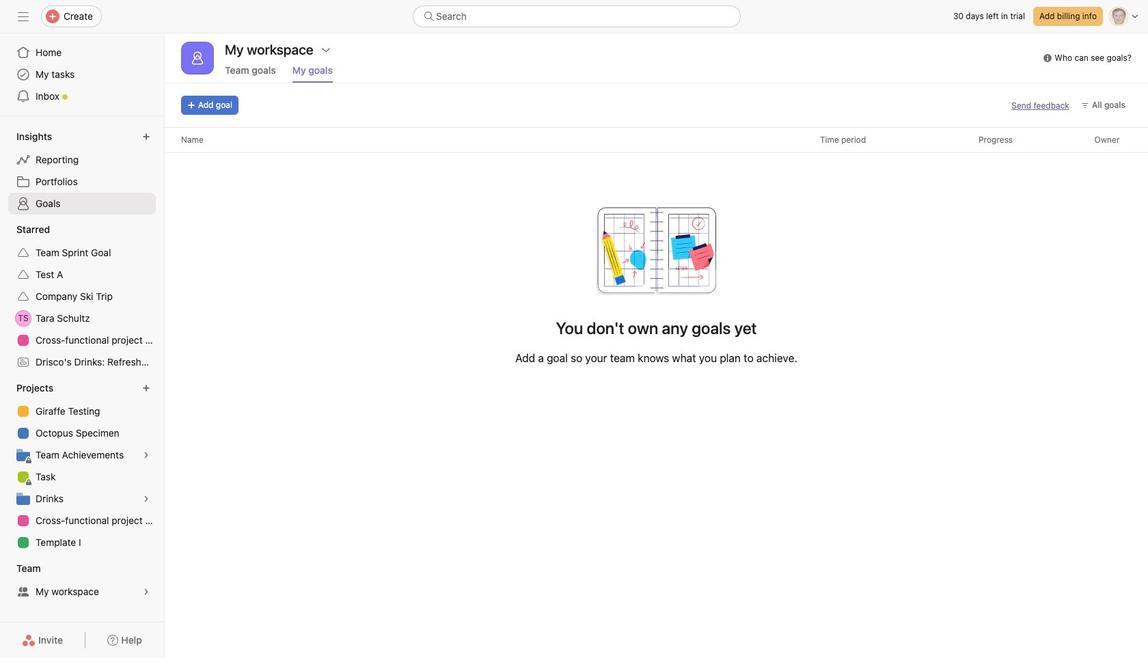 Task type: vqa. For each thing, say whether or not it's contained in the screenshot.
text field
no



Task type: describe. For each thing, give the bounding box(es) containing it.
teams element
[[0, 557, 164, 606]]

see details, team achievements image
[[142, 451, 150, 459]]

show options image
[[321, 44, 331, 55]]

projects element
[[0, 376, 164, 557]]

see details, my workspace image
[[142, 588, 150, 596]]

see details, drinks image
[[142, 495, 150, 503]]

starred element
[[0, 217, 164, 376]]

hide sidebar image
[[18, 11, 29, 22]]



Task type: locate. For each thing, give the bounding box(es) containing it.
new insights image
[[142, 133, 150, 141]]

global element
[[0, 34, 164, 116]]

list box
[[413, 5, 741, 27]]

new project or portfolio image
[[142, 384, 150, 392]]

insights element
[[0, 124, 164, 217]]



